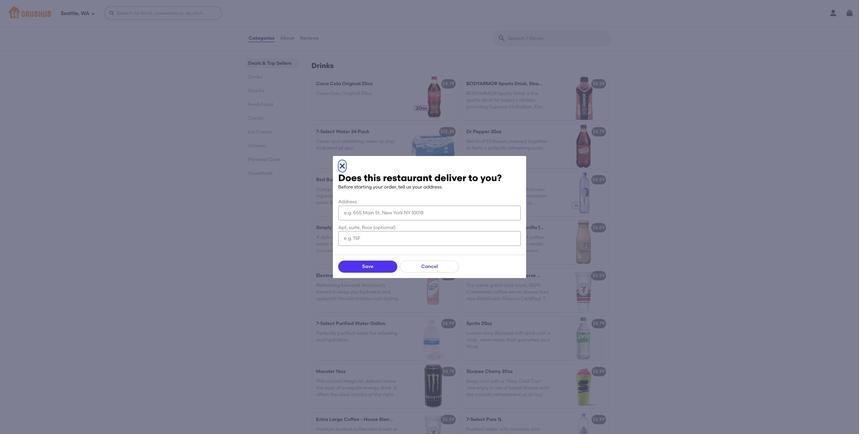 Task type: vqa. For each thing, say whether or not it's contained in the screenshot.
the leftmost Coffee
yes



Task type: describe. For each thing, give the bounding box(es) containing it.
crisp,
[[467, 338, 479, 343]]

sprite 20oz
[[467, 321, 493, 327]]

7-select pure 1l image
[[559, 413, 609, 435]]

electrolit strawberry kiwi 21oz image
[[408, 269, 459, 312]]

feel.
[[477, 193, 486, 199]]

e,g. 555 Main St, New York NY 10018 search field
[[339, 206, 521, 220]]

to inside does this restaurant deliver to you? before starting your order, tell us your address.
[[469, 172, 479, 184]]

blend
[[510, 235, 523, 240]]

a
[[316, 235, 320, 240]]

pure
[[487, 417, 497, 423]]

for inside 'purified water with minerals and electrolytes added for taste.'
[[511, 434, 517, 435]]

electrolytes inside purity you can taste; hydration you can feel. vapor distilled smartwater with added electrolytes for a distinctive pure and crisp taste.
[[494, 200, 520, 206]]

taste. inside purity you can taste; hydration you can feel. vapor distilled smartwater with added electrolytes for a distinctive pure and crisp taste.
[[525, 207, 538, 213]]

extra for extra large coffee - house blend 24oz
[[316, 417, 328, 423]]

a up fun
[[316, 26, 319, 31]]

soft
[[515, 331, 524, 336]]

keep cool with a "stay cold cup" and enjoy a mix of sweet flavors with the smooth refreshment of an icy!
[[467, 379, 550, 398]]

and inside purity you can taste; hydration you can feel. vapor distilled smartwater with added electrolytes for a distinctive pure and crisp taste.
[[503, 207, 512, 213]]

$5.99 for smartwater
[[443, 177, 455, 183]]

crisp inside purity you can taste; hydration you can feel. vapor distilled smartwater with added electrolytes for a distinctive pure and crisp taste.
[[513, 207, 524, 213]]

0 horizontal spatial your
[[373, 184, 383, 190]]

red bull 12oz
[[316, 177, 346, 183]]

dr pepper 20oz
[[467, 129, 502, 135]]

hydration.
[[327, 338, 350, 343]]

with inside lemon-lime flavored soft drink with a crisp, clean taste that quenches your thirst.
[[537, 331, 547, 336]]

1 horizontal spatial you
[[481, 187, 489, 192]]

fresh food
[[249, 102, 273, 107]]

1 horizontal spatial 24oz
[[564, 273, 575, 279]]

and right kiwi
[[351, 283, 360, 288]]

crisp inside the funyuns® onion flavored rings are a deliciously different snack that's fun to eat, with a crisp texture and zesty onion flavor
[[356, 32, 367, 38]]

and inside perfectly purified water for refueling and hydration.
[[316, 338, 325, 343]]

sports
[[499, 81, 514, 87]]

$4.79 for coca cola original 20oz
[[443, 81, 455, 87]]

order,
[[384, 184, 397, 190]]

1 horizontal spatial strawberry
[[529, 81, 555, 87]]

refreshing inside blend of 23 flavors married together to form a pefectly refreshing soda.
[[508, 145, 531, 151]]

flavors inside refreshing kiwi and strawberry flavors to keep you hydrated and replenish the electrolytes lost during exercise.
[[316, 289, 331, 295]]

and up during
[[382, 289, 391, 295]]

a left rich
[[483, 255, 486, 261]]

a inside lemon-lime flavored soft drink with a crisp, clean taste that quenches your thirst.
[[548, 331, 551, 336]]

1 horizontal spatial can
[[490, 187, 499, 192]]

mix
[[495, 386, 503, 391]]

smooth
[[475, 392, 493, 398]]

with inside 'purified water with minerals and electrolytes added for taste.'
[[500, 427, 509, 432]]

restaurant
[[383, 172, 433, 184]]

milk,
[[477, 241, 487, 247]]

0 horizontal spatial smartwater
[[467, 177, 494, 183]]

slurpee cherry 30oz image
[[559, 365, 609, 409]]

$4.79 for blend of 23 flavors married together to form a pefectly refreshing soda.
[[593, 129, 605, 135]]

$9.59
[[443, 225, 455, 231]]

24
[[351, 129, 357, 135]]

pack
[[358, 129, 370, 135]]

&
[[263, 60, 266, 66]]

cherry
[[485, 369, 501, 375]]

1 vertical spatial water
[[355, 321, 369, 327]]

7
[[514, 273, 517, 279]]

ice cream tab
[[249, 129, 296, 136]]

lemon-lime flavored soft drink with a crisp, clean taste that quenches your thirst.
[[467, 331, 551, 350]]

to inside blend of 23 flavors married together to form a pefectly refreshing soda.
[[467, 145, 472, 151]]

exercise.
[[316, 303, 336, 309]]

caffeine,
[[349, 193, 369, 199]]

taste
[[494, 338, 506, 343]]

suite,
[[349, 225, 361, 231]]

7-select purified water gallon image
[[408, 317, 459, 360]]

with up the icy!
[[540, 386, 550, 391]]

of inside discover a creamy blend of coffee and milk, mixed with divine vanilla flavor. the finest arabica beans create a rich and undeniably luscious beverage.
[[524, 235, 529, 240]]

gallon
[[370, 321, 386, 327]]

coffee
[[530, 235, 544, 240]]

sprite 20oz image
[[559, 317, 609, 360]]

0 horizontal spatial blend
[[380, 417, 393, 423]]

cold
[[519, 379, 530, 384]]

energy
[[316, 187, 332, 192]]

creamy
[[492, 235, 509, 240]]

b-
[[330, 200, 335, 206]]

smartwater 1l
[[467, 177, 500, 183]]

orange
[[333, 225, 351, 231]]

0 vertical spatial 1l
[[495, 177, 500, 183]]

extra large coffee - 7 reserve colombian 24oz image
[[559, 269, 609, 312]]

household tab
[[249, 170, 296, 177]]

form
[[473, 145, 483, 151]]

red
[[316, 177, 325, 183]]

of left an
[[523, 392, 527, 398]]

a up mix at the bottom of the page
[[501, 379, 504, 384]]

discover a creamy blend of coffee and milk, mixed with divine vanilla flavor. the finest arabica beans create a rich and undeniably luscious beverage.
[[467, 235, 552, 268]]

for inside purity you can taste; hydration you can feel. vapor distilled smartwater with added electrolytes for a distinctive pure and crisp taste.
[[521, 200, 528, 206]]

$5.39
[[593, 81, 605, 87]]

$3.99
[[593, 417, 605, 423]]

2 coca from the top
[[316, 91, 329, 96]]

tell
[[399, 184, 405, 190]]

categories
[[249, 35, 275, 41]]

day.
[[345, 145, 354, 151]]

taurine,
[[371, 193, 389, 199]]

1 horizontal spatial svg image
[[339, 162, 347, 170]]

quenches
[[517, 338, 540, 343]]

bodyarmor sports drink, strawberry banana 28oz image
[[559, 77, 609, 120]]

an
[[528, 392, 534, 398]]

personal care tab
[[249, 156, 296, 163]]

texture
[[368, 32, 384, 38]]

vitamins,
[[350, 200, 371, 206]]

keep
[[467, 379, 478, 384]]

rings
[[378, 19, 391, 24]]

2 horizontal spatial you
[[537, 187, 545, 192]]

added inside 'purified water with minerals and electrolytes added for taste.'
[[494, 434, 510, 435]]

drink,
[[515, 81, 528, 87]]

water inside a delicious orange juice free from water or preservtives and not from concentrate.
[[316, 241, 330, 247]]

1 coca cola original 20oz from the top
[[316, 81, 373, 87]]

electrolit strawberry kiwi 21oz
[[316, 273, 385, 279]]

extra for extra large coffee - 7 reserve colombian 24oz
[[467, 273, 479, 279]]

concentrate.
[[316, 248, 346, 254]]

quality
[[386, 187, 401, 192]]

deals & top sellers
[[249, 60, 292, 66]]

taste. inside 'purified water with minerals and electrolytes added for taste.'
[[518, 434, 531, 435]]

clean
[[316, 139, 330, 144]]

funyuns onion flavored rings 6oz image
[[408, 5, 459, 48]]

perfectly purified water for refueling and hydration.
[[316, 331, 398, 343]]

smartwater inside purity you can taste; hydration you can feel. vapor distilled smartwater with added electrolytes for a distinctive pure and crisp taste.
[[521, 193, 548, 199]]

stay
[[385, 139, 395, 144]]

select for pure
[[471, 417, 485, 423]]

of up refreshment
[[504, 386, 508, 391]]

pure
[[491, 207, 502, 213]]

simply
[[316, 225, 332, 231]]

grocery tab
[[249, 142, 296, 149]]

purity you can taste; hydration you can feel. vapor distilled smartwater with added electrolytes for a distinctive pure and crisp taste.
[[467, 187, 548, 213]]

$3.59 for extra large coffee - house blend 24oz
[[443, 417, 455, 423]]

a up mixed
[[487, 235, 491, 240]]

magnifying glass icon image
[[498, 34, 506, 42]]

funyuns® onion flavored rings are a deliciously different snack that's fun to eat, with a crisp texture and zesty onion flavor button
[[312, 5, 459, 48]]

minerals
[[510, 427, 530, 432]]

your for does
[[413, 184, 423, 190]]

to inside clean and refreshing water to stay hydrated all day.
[[380, 139, 384, 144]]

$5.99 for sprite
[[443, 321, 455, 327]]

select for purified
[[321, 321, 335, 327]]

electrolytes inside 'purified water with minerals and electrolytes added for taste.'
[[467, 434, 493, 435]]

1 vertical spatial original
[[342, 91, 360, 96]]

and inside energy drink containing highly quality ingredients of caffeine, taurine, some b-group vitamins, and sugars.
[[372, 200, 381, 206]]

coffee for 7
[[495, 273, 510, 279]]

flavored
[[495, 331, 514, 336]]

you?
[[481, 172, 502, 184]]

luscious
[[534, 255, 552, 261]]

coffee for house
[[344, 417, 360, 423]]

large for extra large coffee - house blend 24oz
[[330, 417, 343, 423]]

grocery
[[249, 143, 267, 149]]

onion
[[329, 39, 342, 45]]

preservtives
[[336, 241, 364, 247]]

kiwi
[[342, 283, 350, 288]]

apt, suite, floor (optional)
[[339, 225, 396, 231]]

0 horizontal spatial purified
[[336, 321, 354, 327]]

snack
[[366, 26, 379, 31]]

reviews button
[[300, 26, 319, 50]]

1 vertical spatial from
[[384, 241, 394, 247]]

the inside 'keep cool with a "stay cold cup" and enjoy a mix of sweet flavors with the smooth refreshment of an icy!'
[[467, 392, 474, 398]]

highly
[[371, 187, 385, 192]]

candy tab
[[249, 115, 296, 122]]

1 vertical spatial 1l
[[498, 417, 503, 423]]

and inside clean and refreshing water to stay hydrated all day.
[[331, 139, 340, 144]]

and up flavor. at the bottom
[[467, 241, 476, 247]]

extra large coffee - house blend 24oz
[[316, 417, 405, 423]]

sellers
[[277, 60, 292, 66]]

save
[[362, 264, 374, 270]]

0 horizontal spatial svg image
[[109, 10, 114, 16]]



Task type: locate. For each thing, give the bounding box(es) containing it.
select up clean
[[321, 129, 335, 135]]

1 horizontal spatial your
[[413, 184, 423, 190]]

to left form
[[467, 145, 472, 151]]

dr
[[467, 129, 472, 135]]

0 vertical spatial electrolytes
[[494, 200, 520, 206]]

candy
[[249, 116, 264, 121]]

1 vertical spatial purified
[[467, 427, 484, 432]]

svg image up 12oz on the top left
[[339, 162, 347, 170]]

and down perfectly
[[316, 338, 325, 343]]

rich
[[487, 255, 496, 261]]

snacks
[[249, 88, 265, 94]]

juice
[[360, 235, 371, 240]]

create
[[467, 255, 482, 261]]

undeniably
[[507, 255, 533, 261]]

address
[[339, 199, 357, 205]]

7- up perfectly
[[316, 321, 321, 327]]

about
[[280, 35, 295, 41]]

0 vertical spatial cola
[[330, 81, 341, 87]]

- left 7
[[511, 273, 513, 279]]

your for lemon-
[[541, 338, 551, 343]]

sprite
[[467, 321, 481, 327]]

0 horizontal spatial crisp
[[356, 32, 367, 38]]

extra large coffee - house blend 24oz image
[[408, 413, 459, 435]]

bodyarmor
[[467, 81, 498, 87]]

2 coca cola original 20oz from the top
[[316, 91, 372, 96]]

this
[[364, 172, 381, 184]]

0 vertical spatial coca
[[316, 81, 329, 87]]

beverage.
[[467, 262, 490, 268]]

1 vertical spatial refreshing
[[508, 145, 531, 151]]

your right quenches
[[541, 338, 551, 343]]

28oz
[[575, 81, 586, 87]]

0 vertical spatial svg image
[[91, 12, 95, 16]]

water inside perfectly purified water for refueling and hydration.
[[356, 331, 369, 336]]

1 vertical spatial large
[[330, 417, 343, 423]]

2 vertical spatial flavors
[[524, 386, 539, 391]]

1 horizontal spatial $3.59
[[593, 273, 605, 279]]

refreshing inside clean and refreshing water to stay hydrated all day.
[[341, 139, 364, 144]]

0 vertical spatial blend
[[467, 139, 480, 144]]

1 horizontal spatial added
[[494, 434, 510, 435]]

select for water
[[321, 129, 335, 135]]

delicious
[[321, 235, 341, 240]]

0 horizontal spatial $3.59
[[443, 417, 455, 423]]

that's
[[381, 26, 393, 31]]

1 vertical spatial electrolytes
[[347, 296, 373, 302]]

0 horizontal spatial added
[[478, 200, 493, 206]]

and inside a delicious orange juice free from water or preservtives and not from concentrate.
[[365, 241, 374, 247]]

0 vertical spatial the
[[338, 296, 346, 302]]

1 vertical spatial extra
[[316, 417, 328, 423]]

1 vertical spatial hydrated
[[360, 289, 381, 295]]

0 vertical spatial hydrated
[[316, 145, 337, 151]]

mixed
[[489, 241, 503, 247]]

the down the keep
[[338, 296, 346, 302]]

24oz right house in the left bottom of the page
[[394, 417, 405, 423]]

monster 16oz
[[316, 369, 346, 375]]

select left pure
[[471, 417, 485, 423]]

smartwater down hydration
[[521, 193, 548, 199]]

1 horizontal spatial purified
[[467, 427, 484, 432]]

and up all on the left
[[331, 139, 340, 144]]

fresh
[[249, 102, 261, 107]]

with up arabica
[[504, 241, 513, 247]]

and inside 'purified water with minerals and electrolytes added for taste.'
[[531, 427, 540, 432]]

0 vertical spatial -
[[511, 273, 513, 279]]

funyuns® onion flavored rings are a deliciously different snack that's fun to eat, with a crisp texture and zesty onion flavor
[[316, 19, 400, 45]]

1 horizontal spatial flavors
[[493, 139, 508, 144]]

lost
[[374, 296, 382, 302]]

7-select pure 1l
[[467, 417, 503, 423]]

0 vertical spatial taste.
[[525, 207, 538, 213]]

- for house
[[361, 417, 363, 423]]

large for extra large coffee - 7 reserve colombian 24oz
[[480, 273, 493, 279]]

refreshing up day. on the left of the page
[[341, 139, 364, 144]]

0 vertical spatial original
[[342, 81, 361, 87]]

to up 'purity'
[[469, 172, 479, 184]]

onion
[[343, 19, 356, 24]]

e,g. 15F search field
[[339, 231, 521, 246]]

0 vertical spatial $3.59
[[593, 273, 605, 279]]

can down 'purity'
[[467, 193, 476, 199]]

and inside the funyuns® onion flavored rings are a deliciously different snack that's fun to eat, with a crisp texture and zesty onion flavor
[[385, 32, 394, 38]]

flavors up replenish
[[316, 289, 331, 295]]

does
[[339, 172, 362, 184]]

0 vertical spatial can
[[490, 187, 499, 192]]

purified
[[337, 331, 355, 336]]

your up taurine,
[[373, 184, 383, 190]]

crisp down distilled
[[513, 207, 524, 213]]

1 horizontal spatial crisp
[[513, 207, 524, 213]]

with inside discover a creamy blend of coffee and milk, mixed with divine vanilla flavor. the finest arabica beans create a rich and undeniably luscious beverage.
[[504, 241, 513, 247]]

lemon-
[[467, 331, 485, 336]]

water inside clean and refreshing water to stay hydrated all day.
[[365, 139, 378, 144]]

refueling
[[378, 331, 398, 336]]

lime
[[485, 331, 494, 336]]

and down that's
[[385, 32, 394, 38]]

refreshing down married
[[508, 145, 531, 151]]

water
[[336, 129, 350, 135], [355, 321, 369, 327]]

soda.
[[532, 145, 545, 151]]

can up vapor
[[490, 187, 499, 192]]

monster 16oz image
[[408, 365, 459, 409]]

0 vertical spatial smartwater
[[467, 177, 494, 183]]

- for 7
[[511, 273, 513, 279]]

are
[[392, 19, 400, 24]]

and right pure
[[503, 207, 512, 213]]

smartwater 1l image
[[559, 173, 609, 216]]

starbucks
[[467, 225, 490, 231]]

drink up quenches
[[525, 331, 536, 336]]

1 vertical spatial -
[[361, 417, 363, 423]]

juice
[[352, 225, 364, 231]]

with left minerals
[[500, 427, 509, 432]]

smartwater
[[467, 177, 494, 183], [521, 193, 548, 199]]

1 vertical spatial 24oz
[[394, 417, 405, 423]]

food
[[262, 102, 273, 107]]

of inside blend of 23 flavors married together to form a pefectly refreshing soda.
[[481, 139, 485, 144]]

of
[[481, 139, 485, 144], [343, 193, 348, 199], [524, 235, 529, 240], [504, 386, 508, 391], [523, 392, 527, 398]]

2 vertical spatial electrolytes
[[467, 434, 493, 435]]

for inside perfectly purified water for refueling and hydration.
[[370, 331, 377, 336]]

purified up purified
[[336, 321, 354, 327]]

0 horizontal spatial water
[[336, 129, 350, 135]]

hydrated inside refreshing kiwi and strawberry flavors to keep you hydrated and replenish the electrolytes lost during exercise.
[[360, 289, 381, 295]]

0 vertical spatial refreshing
[[341, 139, 364, 144]]

1 vertical spatial drink
[[525, 331, 536, 336]]

with up 'flavor'
[[341, 32, 350, 38]]

taste. down minerals
[[518, 434, 531, 435]]

0 horizontal spatial strawberry
[[338, 273, 364, 279]]

1 horizontal spatial water
[[355, 321, 369, 327]]

1 horizontal spatial for
[[511, 434, 517, 435]]

bull
[[327, 177, 335, 183]]

monster
[[316, 369, 335, 375]]

0 vertical spatial strawberry
[[529, 81, 555, 87]]

drinks down zesty
[[312, 62, 334, 70]]

of up divine
[[524, 235, 529, 240]]

from down (optional)
[[382, 235, 392, 240]]

distinctive
[[467, 207, 490, 213]]

main navigation navigation
[[0, 0, 860, 26]]

arabica
[[505, 248, 523, 254]]

0 vertical spatial drinks
[[312, 62, 334, 70]]

0 vertical spatial added
[[478, 200, 493, 206]]

coca cola original 20oz image
[[408, 77, 459, 120]]

svg image inside main navigation navigation
[[91, 12, 95, 16]]

electrolytes down distilled
[[494, 200, 520, 206]]

7- for 7-select purified water gallon
[[316, 321, 321, 327]]

0 horizontal spatial large
[[330, 417, 343, 423]]

the left smooth
[[467, 392, 474, 398]]

water down pack
[[365, 139, 378, 144]]

0 horizontal spatial 24oz
[[394, 417, 405, 423]]

address.
[[424, 184, 443, 190]]

enjoy
[[477, 386, 489, 391]]

23
[[487, 139, 492, 144]]

1 vertical spatial the
[[467, 392, 474, 398]]

to inside refreshing kiwi and strawberry flavors to keep you hydrated and replenish the electrolytes lost during exercise.
[[333, 289, 337, 295]]

svg image
[[846, 9, 854, 17], [109, 10, 114, 16]]

about button
[[280, 26, 295, 50]]

svg image
[[91, 12, 95, 16], [339, 162, 347, 170]]

water down pure
[[485, 427, 498, 432]]

you right hydration
[[537, 187, 545, 192]]

starbucks frappuccino vanilla 13.7oz
[[467, 225, 552, 231]]

starbucks frappuccino vanilla 13.7oz image
[[559, 221, 609, 264]]

0 horizontal spatial svg image
[[91, 12, 95, 16]]

your
[[373, 184, 383, 190], [413, 184, 423, 190], [541, 338, 551, 343]]

added inside purity you can taste; hydration you can feel. vapor distilled smartwater with added electrolytes for a distinctive pure and crisp taste.
[[478, 200, 493, 206]]

21oz
[[376, 273, 385, 279]]

drink inside lemon-lime flavored soft drink with a crisp, clean taste that quenches your thirst.
[[525, 331, 536, 336]]

energy drink containing highly quality ingredients of caffeine, taurine, some b-group vitamins, and sugars.
[[316, 187, 401, 206]]

for down minerals
[[511, 434, 517, 435]]

$3.59
[[593, 273, 605, 279], [443, 417, 455, 423]]

drinks tab
[[249, 74, 296, 81]]

$5.29
[[443, 273, 455, 279]]

a inside purity you can taste; hydration you can feel. vapor distilled smartwater with added electrolytes for a distinctive pure and crisp taste.
[[529, 200, 532, 206]]

coffee left house in the left bottom of the page
[[344, 417, 360, 423]]

7- left pure
[[467, 417, 471, 423]]

to right fun
[[325, 32, 329, 38]]

0 horizontal spatial coffee
[[344, 417, 360, 423]]

extra large coffee - 7 reserve colombian 24oz
[[467, 273, 575, 279]]

and inside 'keep cool with a "stay cold cup" and enjoy a mix of sweet flavors with the smooth refreshment of an icy!'
[[467, 386, 476, 391]]

1 horizontal spatial -
[[511, 273, 513, 279]]

7-select water 24 pack image
[[408, 125, 459, 168]]

(optional)
[[374, 225, 396, 231]]

water inside 'purified water with minerals and electrolytes added for taste.'
[[485, 427, 498, 432]]

1 vertical spatial $3.59
[[443, 417, 455, 423]]

1 horizontal spatial large
[[480, 273, 493, 279]]

you up feel.
[[481, 187, 489, 192]]

2 horizontal spatial electrolytes
[[494, 200, 520, 206]]

0 horizontal spatial can
[[467, 193, 476, 199]]

a right "soft"
[[548, 331, 551, 336]]

frappuccino
[[491, 225, 521, 231]]

water down 7-select purified water gallon
[[356, 331, 369, 336]]

with up mix at the bottom of the page
[[491, 379, 500, 384]]

of left "23"
[[481, 139, 485, 144]]

and down "finest"
[[497, 255, 506, 261]]

24oz right colombian
[[564, 273, 575, 279]]

0 horizontal spatial hydrated
[[316, 145, 337, 151]]

household
[[249, 171, 273, 176]]

and down taurine,
[[372, 200, 381, 206]]

colombian
[[537, 273, 563, 279]]

a inside blend of 23 flavors married together to form a pefectly refreshing soda.
[[484, 145, 488, 151]]

flavored
[[358, 19, 377, 24]]

- left house in the left bottom of the page
[[361, 417, 363, 423]]

2 vertical spatial $5.99
[[593, 369, 605, 375]]

deals & top sellers tab
[[249, 60, 296, 67]]

0 horizontal spatial you
[[351, 289, 359, 295]]

1 horizontal spatial drink
[[525, 331, 536, 336]]

married
[[509, 139, 527, 144]]

0 vertical spatial extra
[[467, 273, 479, 279]]

electrolytes down the keep
[[347, 296, 373, 302]]

with inside the funyuns® onion flavored rings are a deliciously different snack that's fun to eat, with a crisp texture and zesty onion flavor
[[341, 32, 350, 38]]

for down hydration
[[521, 200, 528, 206]]

taste. up vanilla
[[525, 207, 538, 213]]

refreshment
[[494, 392, 521, 398]]

0 vertical spatial purified
[[336, 321, 354, 327]]

crisp down different on the top left of the page
[[356, 32, 367, 38]]

all
[[338, 145, 344, 151]]

1 vertical spatial $5.99
[[443, 321, 455, 327]]

with inside purity you can taste; hydration you can feel. vapor distilled smartwater with added electrolytes for a distinctive pure and crisp taste.
[[467, 200, 476, 206]]

0 vertical spatial 24oz
[[564, 273, 575, 279]]

52oz
[[366, 225, 376, 231]]

1 coca from the top
[[316, 81, 329, 87]]

flavors up pefectly
[[493, 139, 508, 144]]

water left 24
[[336, 129, 350, 135]]

drinks
[[312, 62, 334, 70], [249, 74, 262, 80]]

0 vertical spatial from
[[382, 235, 392, 240]]

sweet
[[509, 386, 523, 391]]

$3.59 for extra large coffee - 7 reserve colombian 24oz
[[593, 273, 605, 279]]

you right the keep
[[351, 289, 359, 295]]

a down different on the top left of the page
[[351, 32, 354, 38]]

electrolytes down 7-select pure 1l
[[467, 434, 493, 435]]

1 vertical spatial coca
[[316, 91, 329, 96]]

for
[[521, 200, 528, 206], [370, 331, 377, 336], [511, 434, 517, 435]]

svg image right 'wa'
[[91, 12, 95, 16]]

your inside lemon-lime flavored soft drink with a crisp, clean taste that quenches your thirst.
[[541, 338, 551, 343]]

simply orange juice 52oz image
[[408, 221, 459, 264]]

drink down 12oz on the top left
[[333, 187, 345, 192]]

and down juice
[[365, 241, 374, 247]]

1 vertical spatial flavors
[[316, 289, 331, 295]]

1l right pure
[[498, 417, 503, 423]]

extra
[[467, 273, 479, 279], [316, 417, 328, 423]]

with up distinctive
[[467, 200, 476, 206]]

from right not
[[384, 241, 394, 247]]

0 vertical spatial drink
[[333, 187, 345, 192]]

0 vertical spatial select
[[321, 129, 335, 135]]

you inside refreshing kiwi and strawberry flavors to keep you hydrated and replenish the electrolytes lost during exercise.
[[351, 289, 359, 295]]

hydrated inside clean and refreshing water to stay hydrated all day.
[[316, 145, 337, 151]]

to left stay
[[380, 139, 384, 144]]

1 vertical spatial drinks
[[249, 74, 262, 80]]

does this restaurant deliver to you? before starting your order, tell us your address.
[[339, 172, 502, 190]]

$12.39
[[441, 129, 455, 135]]

hydrated down clean
[[316, 145, 337, 151]]

$4.59
[[593, 177, 605, 183]]

a left mix at the bottom of the page
[[490, 386, 493, 391]]

0 vertical spatial 7-
[[316, 129, 321, 135]]

added down pure
[[494, 434, 510, 435]]

your right us
[[413, 184, 423, 190]]

2 horizontal spatial for
[[521, 200, 528, 206]]

added down feel.
[[478, 200, 493, 206]]

0 horizontal spatial the
[[338, 296, 346, 302]]

0 horizontal spatial for
[[370, 331, 377, 336]]

to left the keep
[[333, 289, 337, 295]]

blend up form
[[467, 139, 480, 144]]

can
[[490, 187, 499, 192], [467, 193, 476, 199]]

zesty
[[316, 39, 328, 45]]

from
[[382, 235, 392, 240], [384, 241, 394, 247]]

for down gallon
[[370, 331, 377, 336]]

flavor
[[343, 39, 356, 45]]

7- up clean
[[316, 129, 321, 135]]

0 horizontal spatial electrolytes
[[347, 296, 373, 302]]

flavors up an
[[524, 386, 539, 391]]

purified down 7-select pure 1l
[[467, 427, 484, 432]]

the inside refreshing kiwi and strawberry flavors to keep you hydrated and replenish the electrolytes lost during exercise.
[[338, 296, 346, 302]]

1 vertical spatial smartwater
[[521, 193, 548, 199]]

dr pepper 20oz image
[[559, 125, 609, 168]]

of up 'address'
[[343, 193, 348, 199]]

1 vertical spatial cola
[[330, 91, 341, 96]]

smartwater up 'purity'
[[467, 177, 494, 183]]

sugars.
[[382, 200, 399, 206]]

drink inside energy drink containing highly quality ingredients of caffeine, taurine, some b-group vitamins, and sugars.
[[333, 187, 345, 192]]

water up perfectly purified water for refueling and hydration.
[[355, 321, 369, 327]]

simply orange juice 52oz
[[316, 225, 376, 231]]

snacks tab
[[249, 87, 296, 94]]

2 vertical spatial 7-
[[467, 417, 471, 423]]

1 vertical spatial taste.
[[518, 434, 531, 435]]

strawberry right drink,
[[529, 81, 555, 87]]

deliver
[[435, 172, 467, 184]]

2 horizontal spatial your
[[541, 338, 551, 343]]

7- for 7-select water 24 pack
[[316, 129, 321, 135]]

flavors inside blend of 23 flavors married together to form a pefectly refreshing soda.
[[493, 139, 508, 144]]

strawberry
[[529, 81, 555, 87], [338, 273, 364, 279]]

ingredients
[[316, 193, 342, 199]]

0 horizontal spatial -
[[361, 417, 363, 423]]

a down "23"
[[484, 145, 488, 151]]

personal
[[249, 157, 268, 163]]

1 horizontal spatial blend
[[467, 139, 480, 144]]

discover
[[467, 235, 486, 240]]

0 vertical spatial flavors
[[493, 139, 508, 144]]

0 horizontal spatial extra
[[316, 417, 328, 423]]

blend right house in the left bottom of the page
[[380, 417, 393, 423]]

strawberry up kiwi
[[338, 273, 364, 279]]

and down keep
[[467, 386, 476, 391]]

water down a
[[316, 241, 330, 247]]

1 horizontal spatial coffee
[[495, 273, 510, 279]]

hydrated down strawberry
[[360, 289, 381, 295]]

blend inside blend of 23 flavors married together to form a pefectly refreshing soda.
[[467, 139, 480, 144]]

1 vertical spatial crisp
[[513, 207, 524, 213]]

1 horizontal spatial drinks
[[312, 62, 334, 70]]

with up quenches
[[537, 331, 547, 336]]

to inside the funyuns® onion flavored rings are a deliciously different snack that's fun to eat, with a crisp texture and zesty onion flavor
[[325, 32, 329, 38]]

fun
[[316, 32, 324, 38]]

1 vertical spatial 7-
[[316, 321, 321, 327]]

drinks down the deals
[[249, 74, 262, 80]]

0 vertical spatial for
[[521, 200, 528, 206]]

1 vertical spatial coffee
[[344, 417, 360, 423]]

7- for 7-select pure 1l
[[467, 417, 471, 423]]

0 vertical spatial coca cola original 20oz
[[316, 81, 373, 87]]

$4.79 for lemon-lime flavored soft drink with a crisp, clean taste that quenches your thirst.
[[593, 321, 605, 327]]

flavors inside 'keep cool with a "stay cold cup" and enjoy a mix of sweet flavors with the smooth refreshment of an icy!'
[[524, 386, 539, 391]]

0 horizontal spatial drink
[[333, 187, 345, 192]]

pefectly
[[489, 145, 507, 151]]

2 horizontal spatial flavors
[[524, 386, 539, 391]]

0 vertical spatial large
[[480, 273, 493, 279]]

1 horizontal spatial electrolytes
[[467, 434, 493, 435]]

1 horizontal spatial svg image
[[846, 9, 854, 17]]

refreshing kiwi and strawberry flavors to keep you hydrated and replenish the electrolytes lost during exercise.
[[316, 283, 398, 309]]

purified inside 'purified water with minerals and electrolytes added for taste.'
[[467, 427, 484, 432]]

coffee left 7
[[495, 273, 510, 279]]

electrolytes inside refreshing kiwi and strawberry flavors to keep you hydrated and replenish the electrolytes lost during exercise.
[[347, 296, 373, 302]]

1l up vapor
[[495, 177, 500, 183]]

drinks inside tab
[[249, 74, 262, 80]]

orange
[[342, 235, 359, 240]]

red bull 12oz image
[[408, 173, 459, 216]]

fresh food tab
[[249, 101, 296, 108]]

7-select purified water gallon
[[316, 321, 386, 327]]

vapor
[[487, 193, 501, 199]]

ice cream
[[249, 129, 272, 135]]

of inside energy drink containing highly quality ingredients of caffeine, taurine, some b-group vitamins, and sugars.
[[343, 193, 348, 199]]



